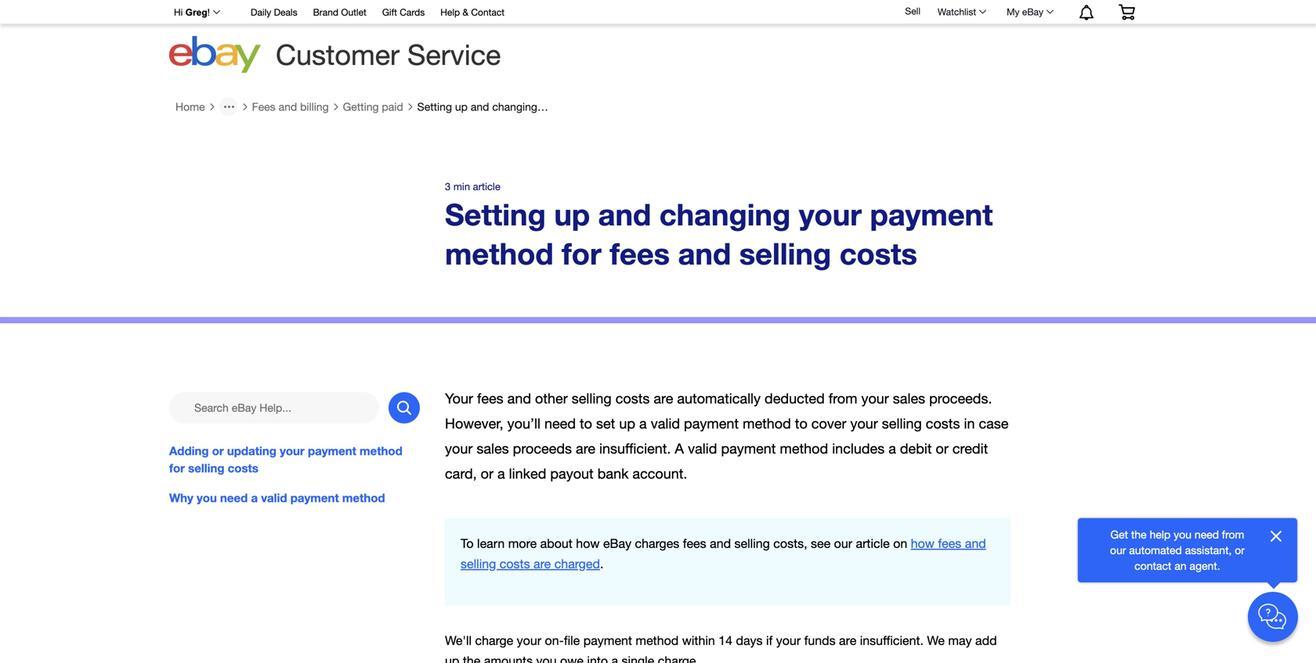 Task type: locate. For each thing, give the bounding box(es) containing it.
0 horizontal spatial valid
[[261, 491, 287, 505]]

within
[[682, 634, 715, 649]]

our right 'see'
[[834, 537, 853, 551]]

see
[[811, 537, 831, 551]]

Search eBay Help... text field
[[169, 392, 379, 424]]

1 vertical spatial you
[[1174, 529, 1192, 541]]

home link
[[176, 100, 205, 113]]

0 vertical spatial you
[[197, 491, 217, 505]]

up right setting
[[554, 197, 590, 232]]

credit
[[953, 441, 988, 457]]

selling down changing
[[740, 236, 832, 271]]

1 vertical spatial for
[[169, 461, 185, 476]]

and inside your fees and other selling costs are automatically deducted from your sales proceeds. however, you'll need to set up a valid payment method to cover your selling costs in case your sales proceeds are insufficient. a valid payment method includes a debit or credit card, or a linked payout bank account.
[[508, 390, 531, 407]]

need down other
[[545, 416, 576, 432]]

are inside we'll charge your on-file payment method within 14 days if your funds are insufficient. we may add up the amounts you owe into a single charge.
[[839, 634, 857, 649]]

cover
[[812, 416, 847, 432]]

fees inside your fees and other selling costs are automatically deducted from your sales proceeds. however, you'll need to set up a valid payment method to cover your selling costs in case your sales proceeds are insufficient. a valid payment method includes a debit or credit card, or a linked payout bank account.
[[477, 390, 504, 407]]

customer
[[276, 38, 400, 71]]

0 horizontal spatial need
[[220, 491, 248, 505]]

you inside we'll charge your on-file payment method within 14 days if your funds are insufficient. we may add up the amounts you owe into a single charge.
[[536, 654, 557, 664]]

fees and billing link
[[252, 100, 329, 113]]

0 vertical spatial sales
[[893, 390, 926, 407]]

up inside your fees and other selling costs are automatically deducted from your sales proceeds. however, you'll need to set up a valid payment method to cover your selling costs in case your sales proceeds are insufficient. a valid payment method includes a debit or credit card, or a linked payout bank account.
[[619, 416, 636, 432]]

1 vertical spatial up
[[619, 416, 636, 432]]

0 vertical spatial for
[[562, 236, 602, 271]]

1 horizontal spatial the
[[1132, 529, 1147, 541]]

account navigation
[[165, 0, 1147, 24]]

insufficient. left 'we'
[[860, 634, 924, 649]]

from up assistant,
[[1222, 529, 1245, 541]]

2 vertical spatial need
[[1195, 529, 1219, 541]]

valid up a
[[651, 416, 680, 432]]

a right into
[[612, 654, 618, 664]]

a left linked
[[498, 466, 505, 482]]

to down deducted at the right bottom of the page
[[795, 416, 808, 432]]

0 vertical spatial the
[[1132, 529, 1147, 541]]

2 horizontal spatial valid
[[688, 441, 717, 457]]

you inside why you need a valid payment method link
[[197, 491, 217, 505]]

setting up and changing your payment method for fees and selling costs main content
[[0, 91, 1316, 664]]

2 vertical spatial you
[[536, 654, 557, 664]]

customer service
[[276, 38, 501, 71]]

our inside main content
[[834, 537, 853, 551]]

selling down adding
[[188, 461, 225, 476]]

1 horizontal spatial up
[[554, 197, 590, 232]]

selling up set
[[572, 390, 612, 407]]

are left automatically
[[654, 390, 673, 407]]

article
[[473, 181, 501, 193], [856, 537, 890, 551]]

the inside get the help you need from our automated assistant, or contact an agent.
[[1132, 529, 1147, 541]]

costs,
[[774, 537, 808, 551]]

1 horizontal spatial our
[[1110, 544, 1126, 557]]

your inside adding or updating your payment method for selling costs
[[280, 444, 305, 458]]

the down we'll at the bottom of page
[[463, 654, 481, 664]]

help
[[1150, 529, 1171, 541]]

1 how from the left
[[576, 537, 600, 551]]

valid right a
[[688, 441, 717, 457]]

selling down to
[[461, 557, 496, 572]]

you down on-
[[536, 654, 557, 664]]

for inside adding or updating your payment method for selling costs
[[169, 461, 185, 476]]

2 horizontal spatial you
[[1174, 529, 1192, 541]]

and
[[279, 100, 297, 113], [598, 197, 651, 232], [678, 236, 731, 271], [508, 390, 531, 407], [710, 537, 731, 551], [965, 537, 986, 551]]

0 vertical spatial up
[[554, 197, 590, 232]]

file
[[564, 634, 580, 649]]

debit
[[900, 441, 932, 457]]

are down about
[[534, 557, 551, 572]]

1 horizontal spatial article
[[856, 537, 890, 551]]

charge.
[[658, 654, 700, 664]]

0 horizontal spatial for
[[169, 461, 185, 476]]

how up charged
[[576, 537, 600, 551]]

or inside get the help you need from our automated assistant, or contact an agent.
[[1235, 544, 1245, 557]]

0 vertical spatial insufficient.
[[599, 441, 671, 457]]

agent.
[[1190, 560, 1221, 573]]

payment
[[870, 197, 993, 232], [684, 416, 739, 432], [721, 441, 776, 457], [308, 444, 356, 458], [291, 491, 339, 505], [584, 634, 632, 649]]

method
[[445, 236, 554, 271], [743, 416, 791, 432], [780, 441, 828, 457], [360, 444, 403, 458], [342, 491, 385, 505], [636, 634, 679, 649]]

0 horizontal spatial article
[[473, 181, 501, 193]]

or right adding
[[212, 444, 224, 458]]

charged
[[555, 557, 600, 572]]

costs
[[840, 236, 918, 271], [616, 390, 650, 407], [926, 416, 960, 432], [228, 461, 258, 476], [500, 557, 530, 572]]

sales down however,
[[477, 441, 509, 457]]

selling inside "3 min article setting up and changing your payment method for fees and selling costs"
[[740, 236, 832, 271]]

0 horizontal spatial ebay
[[603, 537, 632, 551]]

are
[[654, 390, 673, 407], [576, 441, 596, 457], [534, 557, 551, 572], [839, 634, 857, 649]]

you right help
[[1174, 529, 1192, 541]]

0 horizontal spatial up
[[445, 654, 459, 664]]

valid down adding or updating your payment method for selling costs
[[261, 491, 287, 505]]

and inside the how fees and selling costs are charged
[[965, 537, 986, 551]]

on-
[[545, 634, 564, 649]]

0 horizontal spatial from
[[829, 390, 858, 407]]

min
[[454, 181, 470, 193]]

why
[[169, 491, 193, 505]]

up right set
[[619, 416, 636, 432]]

adding or updating your payment method for selling costs link
[[169, 443, 420, 477]]

days
[[736, 634, 763, 649]]

getting paid link
[[343, 100, 403, 113]]

0 vertical spatial article
[[473, 181, 501, 193]]

article right min
[[473, 181, 501, 193]]

to left set
[[580, 416, 592, 432]]

2 vertical spatial up
[[445, 654, 459, 664]]

need down updating
[[220, 491, 248, 505]]

0 horizontal spatial you
[[197, 491, 217, 505]]

from up cover
[[829, 390, 858, 407]]

or right assistant,
[[1235, 544, 1245, 557]]

insufficient. up bank
[[599, 441, 671, 457]]

selling inside the how fees and selling costs are charged
[[461, 557, 496, 572]]

to
[[580, 416, 592, 432], [795, 416, 808, 432]]

greg
[[185, 7, 207, 18]]

2 to from the left
[[795, 416, 808, 432]]

brand outlet link
[[313, 4, 367, 22]]

automatically
[[677, 390, 761, 407]]

help & contact
[[441, 7, 505, 18]]

from
[[829, 390, 858, 407], [1222, 529, 1245, 541]]

1 vertical spatial from
[[1222, 529, 1245, 541]]

how
[[576, 537, 600, 551], [911, 537, 935, 551]]

up for payment
[[445, 654, 459, 664]]

card,
[[445, 466, 477, 482]]

about
[[540, 537, 573, 551]]

0 vertical spatial from
[[829, 390, 858, 407]]

gift cards
[[382, 7, 425, 18]]

the right get
[[1132, 529, 1147, 541]]

14
[[719, 634, 733, 649]]

a down updating
[[251, 491, 258, 505]]

my ebay link
[[998, 2, 1061, 21]]

2 horizontal spatial up
[[619, 416, 636, 432]]

are right funds
[[839, 634, 857, 649]]

article left on on the right bottom
[[856, 537, 890, 551]]

for inside "3 min article setting up and changing your payment method for fees and selling costs"
[[562, 236, 602, 271]]

how fees and selling costs are charged link
[[461, 537, 986, 572]]

proceeds.
[[929, 390, 992, 407]]

sales
[[893, 390, 926, 407], [477, 441, 509, 457]]

1 vertical spatial ebay
[[603, 537, 632, 551]]

1 vertical spatial the
[[463, 654, 481, 664]]

1 vertical spatial insufficient.
[[860, 634, 924, 649]]

costs inside adding or updating your payment method for selling costs
[[228, 461, 258, 476]]

up down we'll at the bottom of page
[[445, 654, 459, 664]]

0 horizontal spatial insufficient.
[[599, 441, 671, 457]]

0 vertical spatial valid
[[651, 416, 680, 432]]

1 horizontal spatial you
[[536, 654, 557, 664]]

bank
[[598, 466, 629, 482]]

1 horizontal spatial need
[[545, 416, 576, 432]]

the
[[1132, 529, 1147, 541], [463, 654, 481, 664]]

or
[[936, 441, 949, 457], [212, 444, 224, 458], [481, 466, 494, 482], [1235, 544, 1245, 557]]

help & contact link
[[441, 4, 505, 22]]

valid
[[651, 416, 680, 432], [688, 441, 717, 457], [261, 491, 287, 505]]

our
[[834, 537, 853, 551], [1110, 544, 1126, 557]]

.
[[600, 557, 604, 572]]

watchlist
[[938, 6, 976, 17]]

selling
[[740, 236, 832, 271], [572, 390, 612, 407], [882, 416, 922, 432], [188, 461, 225, 476], [735, 537, 770, 551], [461, 557, 496, 572]]

1 horizontal spatial insufficient.
[[860, 634, 924, 649]]

up
[[554, 197, 590, 232], [619, 416, 636, 432], [445, 654, 459, 664]]

ebay up .
[[603, 537, 632, 551]]

we'll
[[445, 634, 472, 649]]

1 horizontal spatial to
[[795, 416, 808, 432]]

0 vertical spatial ebay
[[1023, 6, 1044, 17]]

insufficient.
[[599, 441, 671, 457], [860, 634, 924, 649]]

our down get
[[1110, 544, 1126, 557]]

need
[[545, 416, 576, 432], [220, 491, 248, 505], [1195, 529, 1219, 541]]

fees
[[610, 236, 670, 271], [477, 390, 504, 407], [683, 537, 707, 551], [938, 537, 962, 551]]

1 horizontal spatial from
[[1222, 529, 1245, 541]]

2 how from the left
[[911, 537, 935, 551]]

1 to from the left
[[580, 416, 592, 432]]

up inside we'll charge your on-file payment method within 14 days if your funds are insufficient. we may add up the amounts you owe into a single charge.
[[445, 654, 459, 664]]

why you need a valid payment method
[[169, 491, 385, 505]]

cards
[[400, 7, 425, 18]]

1 vertical spatial article
[[856, 537, 890, 551]]

2 horizontal spatial need
[[1195, 529, 1219, 541]]

1 vertical spatial valid
[[688, 441, 717, 457]]

a
[[639, 416, 647, 432], [889, 441, 896, 457], [498, 466, 505, 482], [251, 491, 258, 505], [612, 654, 618, 664]]

you right why
[[197, 491, 217, 505]]

how inside the how fees and selling costs are charged
[[911, 537, 935, 551]]

0 horizontal spatial our
[[834, 537, 853, 551]]

1 horizontal spatial how
[[911, 537, 935, 551]]

need up assistant,
[[1195, 529, 1219, 541]]

1 horizontal spatial ebay
[[1023, 6, 1044, 17]]

get the help you need from our automated assistant, or contact an agent.
[[1110, 529, 1245, 573]]

0 horizontal spatial the
[[463, 654, 481, 664]]

0 horizontal spatial to
[[580, 416, 592, 432]]

get the help you need from our automated assistant, or contact an agent. tooltip
[[1103, 527, 1252, 574]]

0 vertical spatial need
[[545, 416, 576, 432]]

contact
[[471, 7, 505, 18]]

up inside "3 min article setting up and changing your payment method for fees and selling costs"
[[554, 197, 590, 232]]

how right on on the right bottom
[[911, 537, 935, 551]]

0 horizontal spatial how
[[576, 537, 600, 551]]

may
[[948, 634, 972, 649]]

1 vertical spatial sales
[[477, 441, 509, 457]]

1 horizontal spatial for
[[562, 236, 602, 271]]

ebay right "my"
[[1023, 6, 1044, 17]]

updating
[[227, 444, 277, 458]]

you'll
[[507, 416, 541, 432]]

2 vertical spatial valid
[[261, 491, 287, 505]]

a left debit
[[889, 441, 896, 457]]

proceeds
[[513, 441, 572, 457]]

article inside "3 min article setting up and changing your payment method for fees and selling costs"
[[473, 181, 501, 193]]

sales up debit
[[893, 390, 926, 407]]

payment inside we'll charge your on-file payment method within 14 days if your funds are insufficient. we may add up the amounts you owe into a single charge.
[[584, 634, 632, 649]]

we
[[927, 634, 945, 649]]

you inside get the help you need from our automated assistant, or contact an agent.
[[1174, 529, 1192, 541]]



Task type: describe. For each thing, give the bounding box(es) containing it.
from inside get the help you need from our automated assistant, or contact an agent.
[[1222, 529, 1245, 541]]

home
[[176, 100, 205, 113]]

set
[[596, 416, 615, 432]]

a inside we'll charge your on-file payment method within 14 days if your funds are insufficient. we may add up the amounts you owe into a single charge.
[[612, 654, 618, 664]]

gift cards link
[[382, 4, 425, 22]]

charge
[[475, 634, 513, 649]]

costs inside "3 min article setting up and changing your payment method for fees and selling costs"
[[840, 236, 918, 271]]

billing
[[300, 100, 329, 113]]

1 horizontal spatial sales
[[893, 390, 926, 407]]

or inside adding or updating your payment method for selling costs
[[212, 444, 224, 458]]

daily
[[251, 7, 271, 18]]

linked
[[509, 466, 546, 482]]

charges
[[635, 537, 680, 551]]

we'll charge your on-file payment method within 14 days if your funds are insufficient. we may add up the amounts you owe into a single charge.
[[445, 634, 997, 664]]

account.
[[633, 466, 688, 482]]

a right set
[[639, 416, 647, 432]]

why you need a valid payment method link
[[169, 490, 420, 507]]

other
[[535, 390, 568, 407]]

your
[[445, 390, 473, 407]]

fees and billing
[[252, 100, 329, 113]]

changing
[[660, 197, 791, 232]]

1 vertical spatial need
[[220, 491, 248, 505]]

more
[[508, 537, 537, 551]]

owe
[[560, 654, 584, 664]]

help
[[441, 7, 460, 18]]

if
[[766, 634, 773, 649]]

getting paid
[[343, 100, 403, 113]]

1 horizontal spatial valid
[[651, 416, 680, 432]]

amounts
[[484, 654, 533, 664]]

need inside your fees and other selling costs are automatically deducted from your sales proceeds. however, you'll need to set up a valid payment method to cover your selling costs in case your sales proceeds are insufficient. a valid payment method includes a debit or credit card, or a linked payout bank account.
[[545, 416, 576, 432]]

my ebay
[[1007, 6, 1044, 17]]

get
[[1111, 529, 1128, 541]]

on
[[893, 537, 908, 551]]

or right debit
[[936, 441, 949, 457]]

costs inside the how fees and selling costs are charged
[[500, 557, 530, 572]]

3 min article setting up and changing your payment method for fees and selling costs
[[445, 181, 993, 271]]

single
[[622, 654, 655, 664]]

brand
[[313, 7, 339, 18]]

your inside "3 min article setting up and changing your payment method for fees and selling costs"
[[799, 197, 862, 232]]

customer service banner
[[165, 0, 1147, 78]]

are up payout
[[576, 441, 596, 457]]

!
[[207, 7, 210, 18]]

your shopping cart image
[[1118, 4, 1136, 20]]

my
[[1007, 6, 1020, 17]]

method inside "3 min article setting up and changing your payment method for fees and selling costs"
[[445, 236, 554, 271]]

daily deals link
[[251, 4, 297, 22]]

learn
[[477, 537, 505, 551]]

payment inside "3 min article setting up and changing your payment method for fees and selling costs"
[[870, 197, 993, 232]]

our inside get the help you need from our automated assistant, or contact an agent.
[[1110, 544, 1126, 557]]

assistant,
[[1185, 544, 1232, 557]]

contact
[[1135, 560, 1172, 573]]

fees inside the how fees and selling costs are charged
[[938, 537, 962, 551]]

getting
[[343, 100, 379, 113]]

method inside we'll charge your on-file payment method within 14 days if your funds are insufficient. we may add up the amounts you owe into a single charge.
[[636, 634, 679, 649]]

selling inside adding or updating your payment method for selling costs
[[188, 461, 225, 476]]

deals
[[274, 7, 297, 18]]

sell
[[905, 6, 921, 17]]

outlet
[[341, 7, 367, 18]]

fees
[[252, 100, 276, 113]]

are inside the how fees and selling costs are charged
[[534, 557, 551, 572]]

brand outlet
[[313, 7, 367, 18]]

hi greg !
[[174, 7, 210, 18]]

fees inside "3 min article setting up and changing your payment method for fees and selling costs"
[[610, 236, 670, 271]]

paid
[[382, 100, 403, 113]]

however,
[[445, 416, 504, 432]]

daily deals
[[251, 7, 297, 18]]

the inside we'll charge your on-file payment method within 14 days if your funds are insufficient. we may add up the amounts you owe into a single charge.
[[463, 654, 481, 664]]

payout
[[550, 466, 594, 482]]

service
[[408, 38, 501, 71]]

automated
[[1129, 544, 1182, 557]]

up for costs
[[619, 416, 636, 432]]

add
[[976, 634, 997, 649]]

to
[[461, 537, 474, 551]]

from inside your fees and other selling costs are automatically deducted from your sales proceeds. however, you'll need to set up a valid payment method to cover your selling costs in case your sales proceeds are insufficient. a valid payment method includes a debit or credit card, or a linked payout bank account.
[[829, 390, 858, 407]]

a
[[675, 441, 684, 457]]

case
[[979, 416, 1009, 432]]

deducted
[[765, 390, 825, 407]]

into
[[587, 654, 608, 664]]

watchlist link
[[929, 2, 994, 21]]

insufficient. inside we'll charge your on-file payment method within 14 days if your funds are insufficient. we may add up the amounts you owe into a single charge.
[[860, 634, 924, 649]]

adding
[[169, 444, 209, 458]]

an
[[1175, 560, 1187, 573]]

in
[[964, 416, 975, 432]]

payment inside adding or updating your payment method for selling costs
[[308, 444, 356, 458]]

insufficient. inside your fees and other selling costs are automatically deducted from your sales proceeds. however, you'll need to set up a valid payment method to cover your selling costs in case your sales proceeds are insufficient. a valid payment method includes a debit or credit card, or a linked payout bank account.
[[599, 441, 671, 457]]

ebay inside setting up and changing your payment method for fees and selling costs main content
[[603, 537, 632, 551]]

ebay inside account navigation
[[1023, 6, 1044, 17]]

&
[[463, 7, 469, 18]]

gift
[[382, 7, 397, 18]]

your fees and other selling costs are automatically deducted from your sales proceeds. however, you'll need to set up a valid payment method to cover your selling costs in case your sales proceeds are insufficient. a valid payment method includes a debit or credit card, or a linked payout bank account.
[[445, 390, 1009, 482]]

how fees and selling costs are charged
[[461, 537, 986, 572]]

or right card,
[[481, 466, 494, 482]]

includes
[[832, 441, 885, 457]]

need inside get the help you need from our automated assistant, or contact an agent.
[[1195, 529, 1219, 541]]

0 horizontal spatial sales
[[477, 441, 509, 457]]

sell link
[[898, 6, 928, 17]]

3
[[445, 181, 451, 193]]

method inside adding or updating your payment method for selling costs
[[360, 444, 403, 458]]

selling left costs,
[[735, 537, 770, 551]]

to learn more about how ebay charges fees and selling costs, see our article on
[[461, 537, 911, 551]]

hi
[[174, 7, 183, 18]]

setting
[[445, 197, 546, 232]]

selling up debit
[[882, 416, 922, 432]]



Task type: vqa. For each thing, say whether or not it's contained in the screenshot.
$59.99's Direct
no



